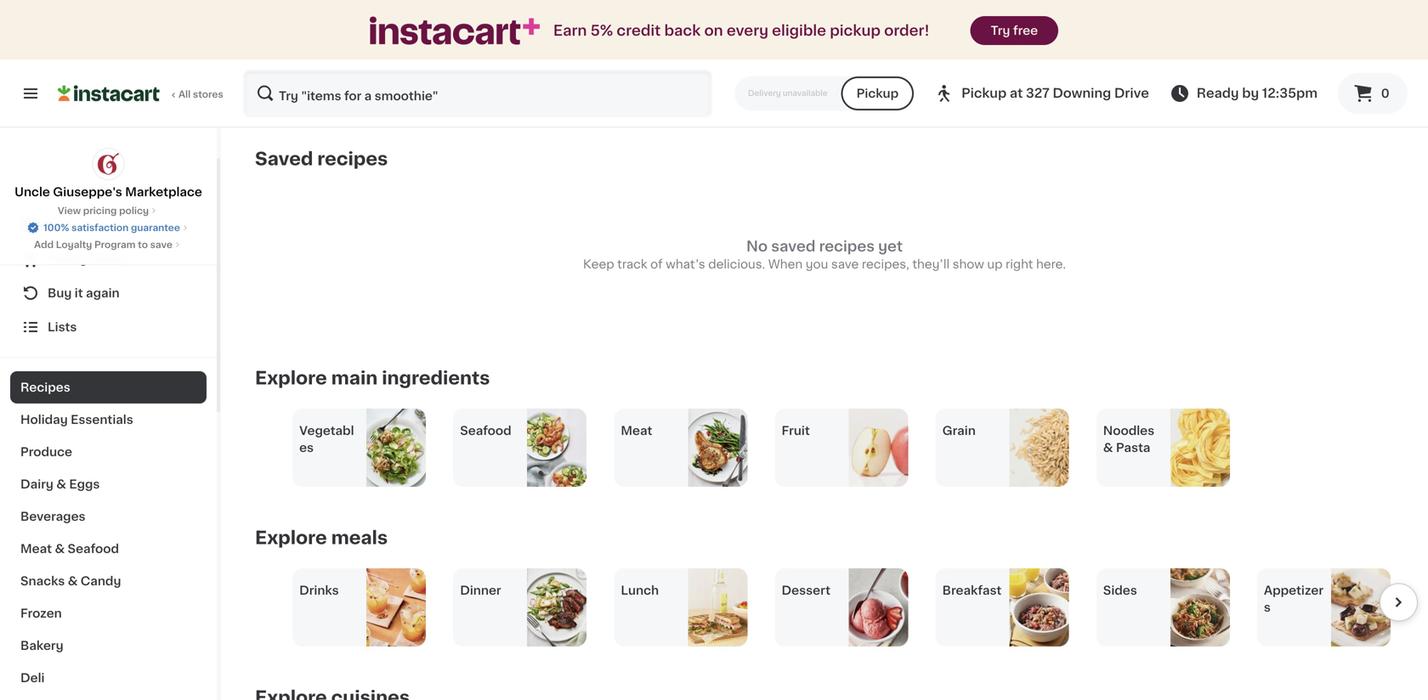 Task type: vqa. For each thing, say whether or not it's contained in the screenshot.
walnuts
yes



Task type: describe. For each thing, give the bounding box(es) containing it.
giuseppe's
[[53, 186, 122, 198]]

appetizer s
[[1264, 585, 1324, 614]]

marketplace
[[125, 186, 202, 198]]

noodles
[[1103, 425, 1155, 437]]

with
[[977, 15, 1002, 27]]

fruit link
[[775, 409, 908, 487]]

meals
[[331, 529, 388, 547]]

again
[[86, 287, 120, 299]]

saved
[[771, 239, 816, 254]]

& for eggs
[[56, 479, 66, 491]]

& for candy
[[68, 576, 78, 587]]

eggs
[[69, 479, 100, 491]]

frozen
[[20, 608, 62, 620]]

recipes,
[[862, 258, 909, 270]]

of,
[[1141, 32, 1155, 44]]

and
[[1179, 15, 1202, 27]]

drinks
[[299, 585, 339, 597]]

essentials
[[71, 414, 133, 426]]

dinner link
[[453, 569, 587, 647]]

by
[[1242, 87, 1259, 99]]

recipes
[[20, 382, 70, 394]]

recipe
[[1251, 0, 1288, 10]]

ingredients
[[382, 369, 490, 387]]

yet
[[878, 239, 903, 254]]

when
[[768, 258, 803, 270]]

explore for explore main ingredients
[[255, 369, 327, 387]]

dessert link
[[775, 569, 908, 647]]

dessert
[[782, 585, 831, 597]]

sides
[[1103, 585, 1137, 597]]

loyalty
[[56, 240, 92, 250]]

meals
[[90, 253, 127, 265]]

what's
[[666, 258, 705, 270]]

& for pasta
[[1103, 442, 1113, 454]]

every
[[727, 23, 769, 38]]

here.
[[1036, 258, 1066, 270]]

meat for meat & seafood
[[20, 543, 52, 555]]

0 vertical spatial the
[[1037, 0, 1057, 10]]

they'll
[[912, 258, 950, 270]]

0 horizontal spatial or
[[1005, 15, 1017, 27]]

be
[[1279, 15, 1294, 27]]

breakfast link
[[936, 569, 1069, 647]]

used
[[1297, 15, 1327, 27]]

pickup
[[830, 23, 881, 38]]

ready for ready by 12:35pm
[[1197, 87, 1239, 99]]

uncle giuseppe's marketplace link
[[15, 148, 202, 201]]

nuts.
[[1091, 15, 1121, 27]]

meat & seafood link
[[10, 533, 207, 565]]

instacart plus icon image
[[370, 16, 540, 45]]

saved recipes
[[255, 150, 388, 168]]

ready meals
[[48, 253, 127, 265]]

preparation,
[[1150, 0, 1222, 10]]

2 vertical spatial the
[[1159, 32, 1178, 44]]

addition
[[1007, 32, 1057, 44]]

add loyalty program to save
[[34, 240, 173, 250]]

to,
[[1060, 32, 1075, 44]]

0 vertical spatial seafood
[[460, 425, 512, 437]]

view pricing policy link
[[58, 204, 159, 218]]

has
[[1291, 0, 1313, 10]]

meat for meat
[[621, 425, 652, 437]]

at
[[1010, 87, 1023, 99]]

snacks & candy
[[20, 576, 121, 587]]

explore for explore meals
[[255, 529, 327, 547]]

Search field
[[245, 71, 711, 116]]

typical
[[1060, 0, 1101, 10]]

grain
[[943, 425, 976, 437]]

holiday essentials link
[[10, 404, 207, 436]]

snacks & candy link
[[10, 565, 207, 598]]

appetizer
[[1264, 585, 1324, 597]]

bakery
[[20, 640, 63, 652]]

this
[[1225, 0, 1248, 10]]

on
[[704, 23, 723, 38]]

frozen link
[[10, 598, 207, 630]]

item carousel region
[[255, 569, 1418, 647]]

deviation
[[948, 0, 1003, 10]]

1 horizontal spatial the
[[1068, 15, 1088, 27]]

without
[[1020, 15, 1065, 27]]

deli
[[20, 672, 45, 684]]

policy
[[119, 206, 149, 216]]

uncle giuseppe's marketplace
[[15, 186, 202, 198]]

0 horizontal spatial save
[[150, 240, 173, 250]]

try free
[[991, 25, 1038, 37]]

lists link
[[10, 310, 207, 344]]

ready for ready meals
[[48, 253, 87, 265]]

delicious.
[[708, 258, 765, 270]]

100% satisfaction guarantee button
[[26, 218, 190, 235]]

100% satisfaction guarantee
[[43, 223, 180, 233]]

of inside no saved recipes yet keep track of what's delicious. when you save recipes, they'll show up right here.
[[651, 258, 663, 270]]

0
[[1381, 88, 1390, 99]]

breakfast
[[943, 585, 1002, 597]]

dairy & eggs
[[20, 479, 100, 491]]



Task type: locate. For each thing, give the bounding box(es) containing it.
1 explore from the top
[[255, 369, 327, 387]]

ready by 12:35pm
[[1197, 87, 1318, 99]]

pickup left at
[[962, 87, 1007, 99]]

1 vertical spatial seafood
[[68, 543, 119, 555]]

0 horizontal spatial ready
[[48, 253, 87, 265]]

0 horizontal spatial of
[[651, 258, 663, 270]]

& inside noodles & pasta
[[1103, 442, 1113, 454]]

delicious
[[891, 0, 945, 10]]

noodles & pasta link
[[1097, 409, 1230, 487]]

pickup
[[962, 87, 1007, 99], [857, 88, 899, 99]]

& left candy
[[68, 576, 78, 587]]

guarantee
[[131, 223, 180, 233]]

the down typical
[[1068, 15, 1088, 27]]

327
[[1026, 87, 1050, 99]]

the right of,
[[1159, 32, 1178, 44]]

1 horizontal spatial seafood
[[460, 425, 512, 437]]

12:35pm
[[1262, 87, 1318, 99]]

earn 5% credit back on every eligible pickup order!
[[553, 23, 930, 38]]

0 vertical spatial ready
[[1197, 87, 1239, 99]]

explore up drinks
[[255, 529, 327, 547]]

recipes
[[317, 150, 388, 168], [819, 239, 875, 254]]

to
[[138, 240, 148, 250]]

pickup inside "button"
[[857, 88, 899, 99]]

& inside dairy & eggs link
[[56, 479, 66, 491]]

seafood
[[460, 425, 512, 437], [68, 543, 119, 555]]

all stores
[[179, 90, 223, 99]]

1 horizontal spatial pickup
[[962, 87, 1007, 99]]

the
[[1037, 0, 1057, 10], [1068, 15, 1088, 27], [1159, 32, 1178, 44]]

candy
[[81, 576, 121, 587]]

1 vertical spatial meat
[[20, 543, 52, 555]]

& down beverages
[[55, 543, 65, 555]]

recipes inside no saved recipes yet keep track of what's delicious. when you save recipes, they'll show up right here.
[[819, 239, 875, 254]]

save
[[150, 240, 173, 250], [831, 258, 859, 270]]

seafood down ingredients
[[460, 425, 512, 437]]

of right kind
[[1344, 0, 1356, 10]]

order!
[[884, 23, 930, 38]]

kind
[[1316, 0, 1341, 10]]

pickup down pickup
[[857, 88, 899, 99]]

uncle
[[15, 186, 50, 198]]

keep
[[583, 258, 614, 270]]

seafood link
[[453, 409, 587, 487]]

try
[[991, 25, 1010, 37]]

back
[[664, 23, 701, 38]]

in
[[1330, 15, 1341, 27]]

or right the to,
[[1078, 32, 1090, 44]]

pickup for pickup
[[857, 88, 899, 99]]

0 vertical spatial recipes
[[317, 150, 388, 168]]

pickup at 327 downing drive
[[962, 87, 1149, 99]]

ready meals link
[[10, 242, 207, 276]]

drive
[[1114, 87, 1149, 99]]

drinks link
[[293, 569, 426, 647]]

1 horizontal spatial save
[[831, 258, 859, 270]]

pickup inside popup button
[[962, 87, 1007, 99]]

& inside meat & seafood link
[[55, 543, 65, 555]]

explore meals
[[255, 529, 388, 547]]

eligible
[[772, 23, 826, 38]]

dinner
[[460, 585, 501, 597]]

from
[[1006, 0, 1034, 10]]

0 horizontal spatial recipes
[[317, 150, 388, 168]]

instead
[[1093, 32, 1138, 44]]

shop link
[[10, 208, 207, 242]]

1 vertical spatial of
[[651, 258, 663, 270]]

dairy & eggs link
[[10, 468, 207, 501]]

None search field
[[243, 70, 712, 117]]

show
[[953, 258, 984, 270]]

no
[[746, 239, 768, 254]]

it
[[75, 287, 83, 299]]

lunch link
[[614, 569, 748, 647]]

& left 'eggs'
[[56, 479, 66, 491]]

recipes right the saved
[[317, 150, 388, 168]]

dairy
[[20, 479, 53, 491]]

seafood up candy
[[68, 543, 119, 555]]

vegetabl
[[299, 425, 354, 437]]

explore left the main on the left of page
[[255, 369, 327, 387]]

& inside snacks & candy link
[[68, 576, 78, 587]]

save inside no saved recipes yet keep track of what's delicious. when you save recipes, they'll show up right here.
[[831, 258, 859, 270]]

view
[[58, 206, 81, 216]]

& for seafood
[[55, 543, 65, 555]]

pickup for pickup at 327 downing drive
[[962, 87, 1007, 99]]

holiday
[[20, 414, 68, 426]]

0 vertical spatial or
[[1005, 15, 1017, 27]]

pricing
[[83, 206, 117, 216]]

shop
[[48, 219, 79, 231]]

0 vertical spatial save
[[150, 240, 173, 250]]

pecans.
[[1181, 32, 1228, 44]]

right
[[1006, 258, 1033, 270]]

0 horizontal spatial the
[[1037, 0, 1057, 10]]

almonds
[[1124, 15, 1176, 27]]

meat link
[[614, 409, 748, 487]]

& left pasta on the right of page
[[1103, 442, 1113, 454]]

s
[[1264, 602, 1271, 614]]

sides link
[[1097, 569, 1230, 647]]

holiday essentials
[[20, 414, 133, 426]]

vegetabl es link
[[293, 409, 426, 487]]

0 horizontal spatial seafood
[[68, 543, 119, 555]]

1 horizontal spatial recipes
[[819, 239, 875, 254]]

save down guarantee
[[150, 240, 173, 250]]

explore
[[255, 369, 327, 387], [255, 529, 327, 547]]

free
[[1013, 25, 1038, 37]]

appetizer s link
[[1257, 569, 1391, 647]]

save right you
[[831, 258, 859, 270]]

no saved recipes yet keep track of what's delicious. when you save recipes, they'll show up right here.
[[583, 239, 1066, 270]]

add
[[34, 240, 54, 250]]

1 vertical spatial explore
[[255, 529, 327, 547]]

&
[[1103, 442, 1113, 454], [56, 479, 66, 491], [55, 543, 65, 555], [68, 576, 78, 587]]

es
[[299, 442, 314, 454]]

service type group
[[735, 77, 914, 111]]

0 vertical spatial explore
[[255, 369, 327, 387]]

1 vertical spatial or
[[1078, 32, 1090, 44]]

0 horizontal spatial meat
[[20, 543, 52, 555]]

you
[[806, 258, 828, 270]]

2 horizontal spatial the
[[1159, 32, 1178, 44]]

1 vertical spatial the
[[1068, 15, 1088, 27]]

of right 'track'
[[651, 258, 663, 270]]

pasta
[[1116, 442, 1150, 454]]

ready inside dropdown button
[[48, 253, 87, 265]]

recipes up you
[[819, 239, 875, 254]]

bakery link
[[10, 630, 207, 662]]

1 vertical spatial ready
[[48, 253, 87, 265]]

1 horizontal spatial of
[[1344, 0, 1356, 10]]

1 horizontal spatial meat
[[621, 425, 652, 437]]

of inside a delicious deviation from the typical squash preparation, this recipe has kind of a nutty flavor with or without the nuts. almonds and walnuts can be used in addition to, or instead of, the pecans.
[[1344, 0, 1356, 10]]

all stores link
[[58, 70, 224, 117]]

squash
[[1104, 0, 1147, 10]]

a
[[880, 0, 888, 10]]

100%
[[43, 223, 69, 233]]

meat
[[621, 425, 652, 437], [20, 543, 52, 555]]

1 vertical spatial recipes
[[819, 239, 875, 254]]

0 vertical spatial meat
[[621, 425, 652, 437]]

ready left by
[[1197, 87, 1239, 99]]

instacart logo image
[[58, 83, 160, 104]]

uncle giuseppe's marketplace logo image
[[92, 148, 125, 180]]

grain link
[[936, 409, 1069, 487]]

ready down loyalty
[[48, 253, 87, 265]]

2 explore from the top
[[255, 529, 327, 547]]

or down from
[[1005, 15, 1017, 27]]

deli link
[[10, 662, 207, 695]]

buy
[[48, 287, 72, 299]]

add loyalty program to save link
[[34, 238, 183, 252]]

0 horizontal spatial pickup
[[857, 88, 899, 99]]

nutty
[[905, 15, 937, 27]]

the up the without
[[1037, 0, 1057, 10]]

1 horizontal spatial ready
[[1197, 87, 1239, 99]]

downing
[[1053, 87, 1111, 99]]

0 vertical spatial of
[[1344, 0, 1356, 10]]

view pricing policy
[[58, 206, 149, 216]]

snacks
[[20, 576, 65, 587]]

1 vertical spatial save
[[831, 258, 859, 270]]

produce link
[[10, 436, 207, 468]]

1 horizontal spatial or
[[1078, 32, 1090, 44]]

earn
[[553, 23, 587, 38]]



